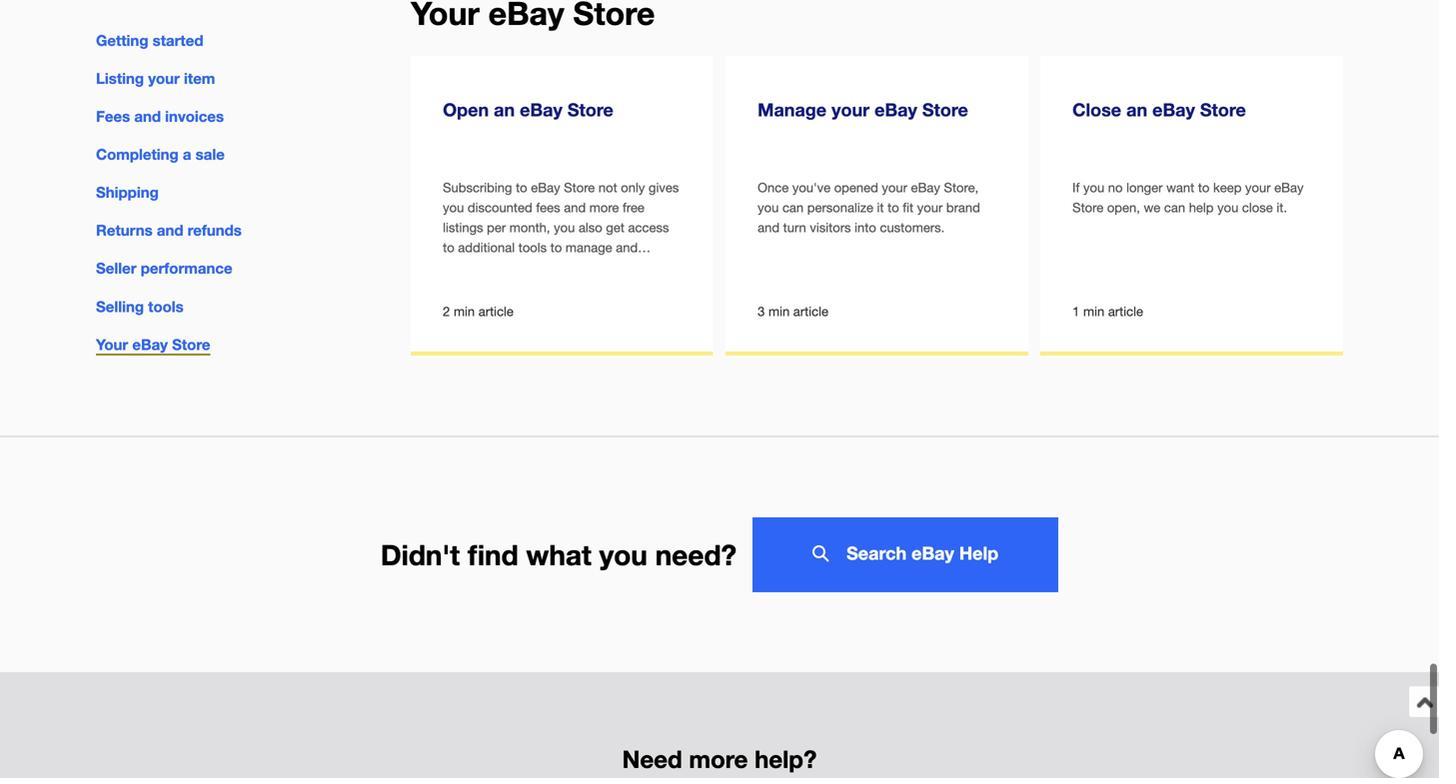 Task type: locate. For each thing, give the bounding box(es) containing it.
you up listings
[[443, 200, 464, 215]]

min right 3
[[769, 304, 790, 319]]

store up store,
[[923, 99, 969, 120]]

store,
[[944, 180, 979, 195]]

ebay right open
[[520, 99, 563, 120]]

ebay up fees at the top left of page
[[531, 180, 561, 195]]

1 vertical spatial tools
[[148, 298, 184, 316]]

1 an from the left
[[494, 99, 515, 120]]

brand
[[947, 200, 981, 215]]

article right the 1 on the right of page
[[1109, 304, 1144, 319]]

more down not
[[590, 200, 619, 215]]

can inside if you no longer want to keep your ebay store open, we can help you close it.
[[1165, 200, 1186, 215]]

need more help?
[[623, 745, 817, 774]]

store
[[568, 99, 614, 120], [923, 99, 969, 120], [1201, 99, 1247, 120], [564, 180, 595, 195], [1073, 200, 1104, 215], [172, 336, 210, 354]]

0 horizontal spatial an
[[494, 99, 515, 120]]

seller performance link
[[96, 260, 233, 278]]

more
[[590, 200, 619, 215], [689, 745, 748, 774]]

0 horizontal spatial min
[[454, 304, 475, 319]]

an for close
[[1127, 99, 1148, 120]]

subscribing
[[443, 180, 512, 195]]

your right fit
[[918, 200, 943, 215]]

store down selling tools
[[172, 336, 210, 354]]

close
[[1243, 200, 1274, 215]]

0 horizontal spatial can
[[783, 200, 804, 215]]

discounted
[[468, 200, 533, 215]]

your inside if you no longer want to keep your ebay store open, we can help you close it.
[[1246, 180, 1271, 195]]

tools down seller performance link in the top left of the page
[[148, 298, 184, 316]]

2 min article
[[443, 304, 514, 319]]

and up also
[[564, 200, 586, 215]]

1 horizontal spatial article
[[794, 304, 829, 319]]

1 horizontal spatial an
[[1127, 99, 1148, 120]]

didn't
[[381, 538, 460, 572]]

store up not
[[568, 99, 614, 120]]

you down fees at the top left of page
[[554, 220, 575, 235]]

selling tools
[[96, 298, 184, 316]]

to right it
[[888, 200, 900, 215]]

and
[[134, 107, 161, 125], [564, 200, 586, 215], [758, 220, 780, 235], [157, 222, 183, 240], [616, 240, 638, 256]]

free
[[623, 200, 645, 215]]

opened
[[835, 180, 879, 195]]

business.
[[525, 260, 580, 276]]

keep
[[1214, 180, 1242, 195]]

search
[[847, 543, 907, 564]]

ebay
[[520, 99, 563, 120], [875, 99, 918, 120], [1153, 99, 1196, 120], [531, 180, 561, 195], [911, 180, 941, 195], [1275, 180, 1304, 195], [132, 336, 168, 354], [912, 543, 955, 564]]

close an ebay store
[[1073, 99, 1247, 120]]

can up turn
[[783, 200, 804, 215]]

to up help
[[1199, 180, 1210, 195]]

gives
[[649, 180, 679, 195]]

fees
[[96, 107, 130, 125]]

ebay up fit
[[911, 180, 941, 195]]

ebay right close
[[1153, 99, 1196, 120]]

open an ebay store
[[443, 99, 614, 120]]

1 can from the left
[[783, 200, 804, 215]]

store inside if you no longer want to keep your ebay store open, we can help you close it.
[[1073, 200, 1104, 215]]

getting
[[96, 31, 148, 49]]

can inside the once you've opened your ebay store, you can personalize it to fit your brand and turn visitors into customers.
[[783, 200, 804, 215]]

invoices
[[165, 107, 224, 125]]

2 horizontal spatial min
[[1084, 304, 1105, 319]]

1 min from the left
[[454, 304, 475, 319]]

3 min from the left
[[1084, 304, 1105, 319]]

an right close
[[1127, 99, 1148, 120]]

more right need
[[689, 745, 748, 774]]

1 article from the left
[[479, 304, 514, 319]]

your
[[96, 336, 128, 354]]

min right 2
[[454, 304, 475, 319]]

2
[[443, 304, 450, 319]]

min right the 1 on the right of page
[[1084, 304, 1105, 319]]

your up close
[[1246, 180, 1271, 195]]

ebay up it. at the right of page
[[1275, 180, 1304, 195]]

store down if at the top of the page
[[1073, 200, 1104, 215]]

listing
[[96, 69, 144, 87]]

can
[[783, 200, 804, 215], [1165, 200, 1186, 215]]

your down additional
[[496, 260, 521, 276]]

a
[[183, 146, 191, 164]]

tools
[[519, 240, 547, 256], [148, 298, 184, 316]]

also
[[579, 220, 603, 235]]

started
[[153, 31, 203, 49]]

we
[[1144, 200, 1161, 215]]

1 horizontal spatial min
[[769, 304, 790, 319]]

store left not
[[564, 180, 595, 195]]

article for manage
[[794, 304, 829, 319]]

you down 'keep'
[[1218, 200, 1239, 215]]

3 min article
[[758, 304, 829, 319]]

0 vertical spatial tools
[[519, 240, 547, 256]]

2 min from the left
[[769, 304, 790, 319]]

article right 3
[[794, 304, 829, 319]]

get
[[606, 220, 625, 235]]

store inside the subscribing to ebay store not only gives you discounted fees and more free listings per month, you also get access to additional tools to manage and promote your business.
[[564, 180, 595, 195]]

and right fees
[[134, 107, 161, 125]]

once
[[758, 180, 789, 195]]

and left turn
[[758, 220, 780, 235]]

to
[[516, 180, 528, 195], [1199, 180, 1210, 195], [888, 200, 900, 215], [443, 240, 455, 256], [551, 240, 562, 256]]

min
[[454, 304, 475, 319], [769, 304, 790, 319], [1084, 304, 1105, 319]]

store up 'keep'
[[1201, 99, 1247, 120]]

2 horizontal spatial article
[[1109, 304, 1144, 319]]

0 horizontal spatial more
[[590, 200, 619, 215]]

store for manage your ebay store
[[923, 99, 969, 120]]

you down once
[[758, 200, 779, 215]]

article right 2
[[479, 304, 514, 319]]

1 horizontal spatial tools
[[519, 240, 547, 256]]

1 horizontal spatial can
[[1165, 200, 1186, 215]]

min for open
[[454, 304, 475, 319]]

selling
[[96, 298, 144, 316]]

additional
[[458, 240, 515, 256]]

article for close
[[1109, 304, 1144, 319]]

min for close
[[1084, 304, 1105, 319]]

0 vertical spatial more
[[590, 200, 619, 215]]

and up seller performance
[[157, 222, 183, 240]]

tools down month,
[[519, 240, 547, 256]]

an right open
[[494, 99, 515, 120]]

to up business.
[[551, 240, 562, 256]]

your up fit
[[882, 180, 908, 195]]

an
[[494, 99, 515, 120], [1127, 99, 1148, 120]]

1 horizontal spatial more
[[689, 745, 748, 774]]

2 an from the left
[[1127, 99, 1148, 120]]

2 article from the left
[[794, 304, 829, 319]]

seller performance
[[96, 260, 233, 278]]

your
[[148, 69, 180, 87], [832, 99, 870, 120], [882, 180, 908, 195], [1246, 180, 1271, 195], [918, 200, 943, 215], [496, 260, 521, 276]]

want
[[1167, 180, 1195, 195]]

article
[[479, 304, 514, 319], [794, 304, 829, 319], [1109, 304, 1144, 319]]

you
[[1084, 180, 1105, 195], [443, 200, 464, 215], [758, 200, 779, 215], [1218, 200, 1239, 215], [554, 220, 575, 235], [600, 538, 648, 572]]

store for open an ebay store
[[568, 99, 614, 120]]

to up discounted
[[516, 180, 528, 195]]

manage your ebay store
[[758, 99, 969, 120]]

3 article from the left
[[1109, 304, 1144, 319]]

0 horizontal spatial article
[[479, 304, 514, 319]]

can down want
[[1165, 200, 1186, 215]]

2 can from the left
[[1165, 200, 1186, 215]]

your ebay store link
[[96, 336, 210, 356]]



Task type: vqa. For each thing, say whether or not it's contained in the screenshot.


Task type: describe. For each thing, give the bounding box(es) containing it.
shipping
[[96, 184, 159, 202]]

returns
[[96, 222, 153, 240]]

visitors
[[810, 220, 851, 235]]

open,
[[1108, 200, 1141, 215]]

store for subscribing to ebay store not only gives you discounted fees and more free listings per month, you also get access to additional tools to manage and promote your business.
[[564, 180, 595, 195]]

item
[[184, 69, 215, 87]]

to inside if you no longer want to keep your ebay store open, we can help you close it.
[[1199, 180, 1210, 195]]

ebay left help
[[912, 543, 955, 564]]

tools inside the subscribing to ebay store not only gives you discounted fees and more free listings per month, you also get access to additional tools to manage and promote your business.
[[519, 240, 547, 256]]

find
[[468, 538, 519, 572]]

fees
[[536, 200, 561, 215]]

if you no longer want to keep your ebay store open, we can help you close it.
[[1073, 180, 1304, 215]]

sale
[[196, 146, 225, 164]]

store for close an ebay store
[[1201, 99, 1247, 120]]

completing a sale link
[[96, 146, 225, 164]]

customers.
[[880, 220, 945, 235]]

manage
[[566, 240, 613, 256]]

fees and invoices link
[[96, 107, 224, 125]]

ebay inside the once you've opened your ebay store, you can personalize it to fit your brand and turn visitors into customers.
[[911, 180, 941, 195]]

getting started
[[96, 31, 203, 49]]

promote
[[443, 260, 492, 276]]

1
[[1073, 304, 1080, 319]]

per
[[487, 220, 506, 235]]

you inside the once you've opened your ebay store, you can personalize it to fit your brand and turn visitors into customers.
[[758, 200, 779, 215]]

ebay inside if you no longer want to keep your ebay store open, we can help you close it.
[[1275, 180, 1304, 195]]

fees and invoices
[[96, 107, 224, 125]]

seller
[[96, 260, 137, 278]]

completing a sale
[[96, 146, 225, 164]]

help
[[1190, 200, 1214, 215]]

longer
[[1127, 180, 1163, 195]]

fit
[[903, 200, 914, 215]]

an for open
[[494, 99, 515, 120]]

listings
[[443, 220, 483, 235]]

help?
[[755, 745, 817, 774]]

to inside the once you've opened your ebay store, you can personalize it to fit your brand and turn visitors into customers.
[[888, 200, 900, 215]]

manage
[[758, 99, 827, 120]]

ebay inside the subscribing to ebay store not only gives you discounted fees and more free listings per month, you also get access to additional tools to manage and promote your business.
[[531, 180, 561, 195]]

ebay up opened
[[875, 99, 918, 120]]

to down listings
[[443, 240, 455, 256]]

article for open
[[479, 304, 514, 319]]

what
[[526, 538, 592, 572]]

your left item
[[148, 69, 180, 87]]

only
[[621, 180, 645, 195]]

search ebay help
[[847, 543, 999, 564]]

your right manage at top right
[[832, 99, 870, 120]]

personalize
[[808, 200, 874, 215]]

subscribing to ebay store not only gives you discounted fees and more free listings per month, you also get access to additional tools to manage and promote your business.
[[443, 180, 679, 276]]

3
[[758, 304, 765, 319]]

turn
[[784, 220, 807, 235]]

help
[[960, 543, 999, 564]]

shipping link
[[96, 184, 159, 202]]

returns and refunds link
[[96, 222, 242, 240]]

your ebay store
[[96, 336, 210, 354]]

ebay right the your
[[132, 336, 168, 354]]

open
[[443, 99, 489, 120]]

close
[[1073, 99, 1122, 120]]

into
[[855, 220, 877, 235]]

completing
[[96, 146, 179, 164]]

refunds
[[188, 222, 242, 240]]

1 min article
[[1073, 304, 1144, 319]]

getting started link
[[96, 31, 203, 49]]

not
[[599, 180, 618, 195]]

it.
[[1277, 200, 1288, 215]]

1 vertical spatial more
[[689, 745, 748, 774]]

listing your item link
[[96, 69, 215, 87]]

returns and refunds
[[96, 222, 242, 240]]

if
[[1073, 180, 1080, 195]]

you right what
[[600, 538, 648, 572]]

need?
[[656, 538, 737, 572]]

you've
[[793, 180, 831, 195]]

it
[[877, 200, 884, 215]]

no
[[1109, 180, 1123, 195]]

and down get
[[616, 240, 638, 256]]

and inside the once you've opened your ebay store, you can personalize it to fit your brand and turn visitors into customers.
[[758, 220, 780, 235]]

0 horizontal spatial tools
[[148, 298, 184, 316]]

once you've opened your ebay store, you can personalize it to fit your brand and turn visitors into customers.
[[758, 180, 981, 235]]

you right if at the top of the page
[[1084, 180, 1105, 195]]

selling tools link
[[96, 298, 184, 316]]

more inside the subscribing to ebay store not only gives you discounted fees and more free listings per month, you also get access to additional tools to manage and promote your business.
[[590, 200, 619, 215]]

month,
[[510, 220, 550, 235]]

your inside the subscribing to ebay store not only gives you discounted fees and more free listings per month, you also get access to additional tools to manage and promote your business.
[[496, 260, 521, 276]]

min for manage
[[769, 304, 790, 319]]

listing your item
[[96, 69, 215, 87]]

performance
[[141, 260, 233, 278]]

access
[[628, 220, 669, 235]]

search ebay help link
[[753, 518, 1059, 593]]

need
[[623, 745, 683, 774]]

didn't find what you need?
[[381, 538, 737, 572]]



